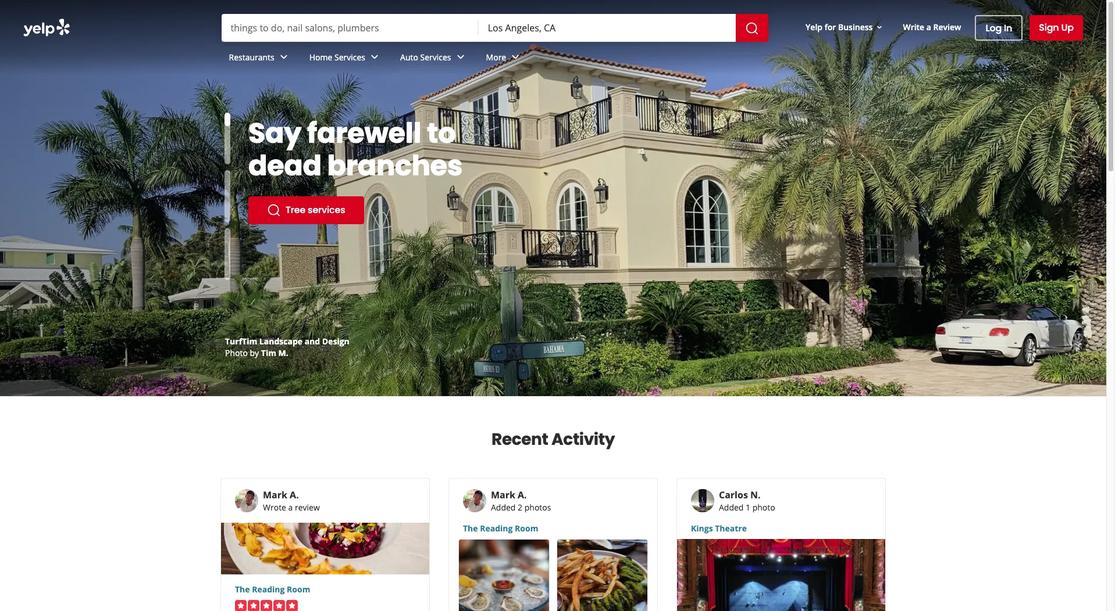 Task type: vqa. For each thing, say whether or not it's contained in the screenshot.
the A. within THE MARK A. WROTE A REVIEW
yes



Task type: describe. For each thing, give the bounding box(es) containing it.
say farewell to dead branches
[[248, 114, 463, 186]]

to
[[427, 114, 456, 153]]

added for carlos
[[719, 503, 744, 514]]

services for auto services
[[420, 52, 451, 63]]

kings
[[691, 524, 713, 535]]

the for the bottommost the reading room link
[[235, 585, 250, 596]]

24 chevron down v2 image for restaurants
[[277, 50, 291, 64]]

1 vertical spatial the reading room link
[[235, 585, 415, 596]]

business
[[285, 348, 318, 359]]

photo
[[753, 503, 775, 514]]

cj plumbing & heating link
[[225, 336, 316, 347]]

yelp
[[806, 21, 823, 32]]

24 search v2 image for dead
[[267, 204, 281, 218]]

by
[[250, 348, 259, 359]]

turftim landscape and design link
[[225, 336, 349, 347]]

search image
[[745, 21, 759, 35]]

a inside the mark a. wrote a review
[[288, 503, 293, 514]]

write a review link
[[898, 17, 966, 38]]

say
[[248, 114, 301, 153]]

photo for turftim
[[225, 348, 248, 359]]

and
[[305, 336, 320, 347]]

added for mark
[[491, 503, 516, 514]]

more
[[486, 52, 506, 63]]

photo of mark a. image for mark a. added 2 photos
[[463, 490, 486, 513]]

owner
[[320, 348, 345, 359]]

services for home services
[[334, 52, 365, 63]]

up
[[1061, 21, 1074, 34]]

the for the right the reading room link
[[463, 524, 478, 535]]

tim m. link
[[261, 348, 288, 359]]

tree services link
[[248, 197, 364, 225]]

sign up
[[1039, 21, 1074, 34]]

room for the bottommost the reading room link
[[287, 585, 310, 596]]

theatre
[[715, 524, 747, 535]]

from
[[250, 348, 268, 359]]

photo for cj
[[225, 348, 248, 359]]

home services link
[[300, 42, 391, 76]]

review
[[295, 503, 320, 514]]

turftim landscape and design photo by tim m.
[[225, 336, 349, 359]]

in
[[1004, 21, 1012, 35]]

none field near
[[488, 22, 727, 34]]

24 search v2 image for dreams
[[267, 204, 281, 218]]

2 open photo lightbox image from the left
[[557, 540, 647, 612]]

plumbers link
[[248, 197, 348, 225]]

sign
[[1039, 21, 1059, 34]]

activity
[[552, 429, 615, 451]]

mark a. wrote a review
[[263, 489, 320, 514]]

sign up link
[[1030, 15, 1083, 41]]

fix
[[248, 114, 288, 153]]

yelp for business button
[[801, 17, 889, 38]]

plumbers
[[286, 204, 329, 217]]

mark a. link for mark a. wrote a review
[[263, 489, 299, 502]]

tree services
[[286, 204, 345, 217]]

landscape
[[259, 336, 303, 347]]

tim
[[261, 348, 276, 359]]

m.
[[278, 348, 288, 359]]

a inside write a review link
[[927, 21, 931, 32]]

branches
[[327, 147, 463, 186]]

turftim
[[225, 336, 257, 347]]

business
[[838, 21, 873, 32]]

restaurants
[[229, 52, 274, 63]]

a. for mark a. wrote a review
[[290, 489, 299, 502]]

restaurants link
[[220, 42, 300, 76]]

1 open photo lightbox image from the left
[[459, 540, 549, 612]]

write a review
[[903, 21, 961, 32]]

auto
[[400, 52, 418, 63]]

mark a. added 2 photos
[[491, 489, 551, 514]]

carlos n. link
[[719, 489, 761, 502]]

2
[[518, 503, 522, 514]]

5 star rating image
[[235, 601, 298, 612]]

explore banner section banner
[[0, 0, 1106, 397]]

room for the right the reading room link
[[515, 524, 538, 535]]



Task type: locate. For each thing, give the bounding box(es) containing it.
24 chevron down v2 image right restaurants
[[277, 50, 291, 64]]

mark for mark a. added 2 photos
[[491, 489, 515, 502]]

0 horizontal spatial the reading room
[[235, 585, 310, 596]]

auto services link
[[391, 42, 477, 76]]

24 chevron down v2 image
[[453, 50, 467, 64]]

reading for the bottommost the reading room link
[[252, 585, 285, 596]]

24 chevron down v2 image inside more link
[[509, 50, 522, 64]]

log in link
[[975, 15, 1023, 41]]

24 search v2 image inside plumbers link
[[267, 204, 281, 218]]

1 horizontal spatial mark a. link
[[491, 489, 527, 502]]

services
[[334, 52, 365, 63], [420, 52, 451, 63]]

for
[[825, 21, 836, 32]]

0 vertical spatial the reading room link
[[463, 524, 643, 535]]

the
[[463, 524, 478, 535], [235, 585, 250, 596]]

None field
[[231, 22, 469, 34], [488, 22, 727, 34]]

0 horizontal spatial mark a. link
[[263, 489, 299, 502]]

mark inside the mark a. wrote a review
[[263, 489, 287, 502]]

added down carlos
[[719, 503, 744, 514]]

2 services from the left
[[420, 52, 451, 63]]

business categories element
[[220, 42, 1083, 76]]

0 horizontal spatial the
[[235, 585, 250, 596]]

the reading room for the bottommost the reading room link
[[235, 585, 310, 596]]

1 horizontal spatial the reading room link
[[463, 524, 643, 535]]

photo inside cj plumbing & heating photo from the business owner
[[225, 348, 248, 359]]

the reading room down '2'
[[463, 524, 538, 535]]

1 vertical spatial reading
[[252, 585, 285, 596]]

1 vertical spatial the
[[235, 585, 250, 596]]

0 horizontal spatial photo of mark a. image
[[235, 490, 258, 513]]

24 search v2 image
[[267, 204, 281, 218], [267, 204, 281, 218]]

room up '5 star rating' image
[[287, 585, 310, 596]]

mark
[[263, 489, 287, 502], [491, 489, 515, 502]]

mark a. link for mark a. added 2 photos
[[491, 489, 527, 502]]

photo of mark a. image left wrote at left
[[235, 490, 258, 513]]

16 chevron down v2 image
[[875, 23, 884, 32]]

mark a. link up wrote at left
[[263, 489, 299, 502]]

1 mark from the left
[[263, 489, 287, 502]]

your
[[293, 114, 359, 153]]

log in
[[986, 21, 1012, 35]]

1 horizontal spatial added
[[719, 503, 744, 514]]

carlos
[[719, 489, 748, 502]]

24 chevron down v2 image left auto
[[368, 50, 382, 64]]

home services
[[309, 52, 365, 63]]

0 horizontal spatial a
[[288, 503, 293, 514]]

mark inside mark a. added 2 photos
[[491, 489, 515, 502]]

none field up home services link
[[231, 22, 469, 34]]

1 horizontal spatial a
[[927, 21, 931, 32]]

room
[[515, 524, 538, 535], [287, 585, 310, 596]]

pipe
[[364, 114, 427, 153]]

0 horizontal spatial 24 chevron down v2 image
[[277, 50, 291, 64]]

0 horizontal spatial open photo lightbox image
[[459, 540, 549, 612]]

write
[[903, 21, 924, 32]]

carlos n. added 1 photo
[[719, 489, 775, 514]]

3 24 chevron down v2 image from the left
[[509, 50, 522, 64]]

24 chevron down v2 image for more
[[509, 50, 522, 64]]

24 search v2 image inside tree services link
[[267, 204, 281, 218]]

1 horizontal spatial none field
[[488, 22, 727, 34]]

none search field containing sign up
[[0, 0, 1106, 76]]

auto services
[[400, 52, 451, 63]]

heating
[[284, 336, 316, 347]]

1 24 chevron down v2 image from the left
[[277, 50, 291, 64]]

0 horizontal spatial room
[[287, 585, 310, 596]]

a.
[[290, 489, 299, 502], [518, 489, 527, 502]]

photo of mark a. image for mark a. wrote a review
[[235, 490, 258, 513]]

a. for mark a. added 2 photos
[[518, 489, 527, 502]]

log
[[986, 21, 1002, 35]]

the reading room for the right the reading room link
[[463, 524, 538, 535]]

services left 24 chevron down v2 icon
[[420, 52, 451, 63]]

photo
[[225, 348, 248, 359], [225, 348, 248, 359]]

2 none field from the left
[[488, 22, 727, 34]]

0 vertical spatial room
[[515, 524, 538, 535]]

1 photo of mark a. image from the left
[[235, 490, 258, 513]]

1 horizontal spatial services
[[420, 52, 451, 63]]

1 horizontal spatial a.
[[518, 489, 527, 502]]

mark for mark a. wrote a review
[[263, 489, 287, 502]]

0 horizontal spatial added
[[491, 503, 516, 514]]

yelp for business
[[806, 21, 873, 32]]

2 photo of mark a. image from the left
[[463, 490, 486, 513]]

n.
[[750, 489, 761, 502]]

added inside mark a. added 2 photos
[[491, 503, 516, 514]]

mark up wrote at left
[[263, 489, 287, 502]]

None search field
[[221, 14, 771, 42]]

24 chevron down v2 image
[[277, 50, 291, 64], [368, 50, 382, 64], [509, 50, 522, 64]]

1 vertical spatial a
[[288, 503, 293, 514]]

&
[[276, 336, 282, 347]]

0 horizontal spatial none field
[[231, 22, 469, 34]]

2 a. from the left
[[518, 489, 527, 502]]

0 horizontal spatial the reading room link
[[235, 585, 415, 596]]

dreams
[[248, 147, 359, 186]]

1 vertical spatial room
[[287, 585, 310, 596]]

the reading room link
[[463, 524, 643, 535], [235, 585, 415, 596]]

photo of mark a. image
[[235, 490, 258, 513], [463, 490, 486, 513]]

0 horizontal spatial reading
[[252, 585, 285, 596]]

mark a. link
[[263, 489, 299, 502], [491, 489, 527, 502]]

photo of mark a. image left '2'
[[463, 490, 486, 513]]

Near text field
[[488, 22, 727, 34]]

1 services from the left
[[334, 52, 365, 63]]

open photo lightbox image
[[459, 540, 549, 612], [557, 540, 647, 612]]

1 horizontal spatial reading
[[480, 524, 513, 535]]

services right home
[[334, 52, 365, 63]]

reading for the right the reading room link
[[480, 524, 513, 535]]

none search field inside search field
[[221, 14, 771, 42]]

farewell
[[307, 114, 421, 153]]

1 mark a. link from the left
[[263, 489, 299, 502]]

cj
[[225, 336, 233, 347]]

explore recent activity section section
[[211, 397, 895, 612]]

photo of carlos n. image
[[691, 490, 714, 513]]

0 vertical spatial a
[[927, 21, 931, 32]]

mark a. link up '2'
[[491, 489, 527, 502]]

2 mark from the left
[[491, 489, 515, 502]]

the reading room
[[463, 524, 538, 535], [235, 585, 310, 596]]

dead
[[248, 147, 322, 186]]

kings theatre link
[[691, 524, 871, 535]]

recent
[[492, 429, 548, 451]]

1 a. from the left
[[290, 489, 299, 502]]

1 none field from the left
[[231, 22, 469, 34]]

2 24 chevron down v2 image from the left
[[368, 50, 382, 64]]

24 chevron down v2 image inside home services link
[[368, 50, 382, 64]]

0 horizontal spatial services
[[334, 52, 365, 63]]

1 added from the left
[[491, 503, 516, 514]]

added left '2'
[[491, 503, 516, 514]]

recent activity
[[492, 429, 615, 451]]

1 horizontal spatial the reading room
[[463, 524, 538, 535]]

2 horizontal spatial 24 chevron down v2 image
[[509, 50, 522, 64]]

0 vertical spatial the
[[463, 524, 478, 535]]

None search field
[[0, 0, 1106, 76]]

1 vertical spatial the reading room
[[235, 585, 310, 596]]

added inside carlos n. added 1 photo
[[719, 503, 744, 514]]

review
[[933, 21, 961, 32]]

a right write
[[927, 21, 931, 32]]

room down '2'
[[515, 524, 538, 535]]

1 horizontal spatial open photo lightbox image
[[557, 540, 647, 612]]

1 horizontal spatial room
[[515, 524, 538, 535]]

1 horizontal spatial the
[[463, 524, 478, 535]]

more link
[[477, 42, 532, 76]]

services
[[308, 204, 345, 217]]

24 chevron down v2 image for home services
[[368, 50, 382, 64]]

tree
[[286, 204, 305, 217]]

1 horizontal spatial mark
[[491, 489, 515, 502]]

1 horizontal spatial 24 chevron down v2 image
[[368, 50, 382, 64]]

24 chevron down v2 image right more
[[509, 50, 522, 64]]

mark down recent
[[491, 489, 515, 502]]

kings theatre
[[691, 524, 747, 535]]

a. inside the mark a. wrote a review
[[290, 489, 299, 502]]

a. inside mark a. added 2 photos
[[518, 489, 527, 502]]

none field up business categories element
[[488, 22, 727, 34]]

home
[[309, 52, 332, 63]]

fix your pipe dreams
[[248, 114, 427, 186]]

design
[[322, 336, 349, 347]]

a. up '2'
[[518, 489, 527, 502]]

a. up review
[[290, 489, 299, 502]]

photos
[[525, 503, 551, 514]]

cj plumbing & heating photo from the business owner
[[225, 336, 345, 359]]

the
[[271, 348, 283, 359]]

1 horizontal spatial photo of mark a. image
[[463, 490, 486, 513]]

0 vertical spatial the reading room
[[463, 524, 538, 535]]

0 vertical spatial reading
[[480, 524, 513, 535]]

none field find
[[231, 22, 469, 34]]

0 horizontal spatial mark
[[263, 489, 287, 502]]

0 horizontal spatial a.
[[290, 489, 299, 502]]

Find text field
[[231, 22, 469, 34]]

2 mark a. link from the left
[[491, 489, 527, 502]]

the reading room up '5 star rating' image
[[235, 585, 310, 596]]

plumbing
[[235, 336, 274, 347]]

reading down mark a. added 2 photos
[[480, 524, 513, 535]]

2 added from the left
[[719, 503, 744, 514]]

a
[[927, 21, 931, 32], [288, 503, 293, 514]]

24 chevron down v2 image inside restaurants link
[[277, 50, 291, 64]]

reading
[[480, 524, 513, 535], [252, 585, 285, 596]]

wrote
[[263, 503, 286, 514]]

photo inside turftim landscape and design photo by tim m.
[[225, 348, 248, 359]]

reading up '5 star rating' image
[[252, 585, 285, 596]]

a right wrote at left
[[288, 503, 293, 514]]

1
[[746, 503, 750, 514]]

added
[[491, 503, 516, 514], [719, 503, 744, 514]]



